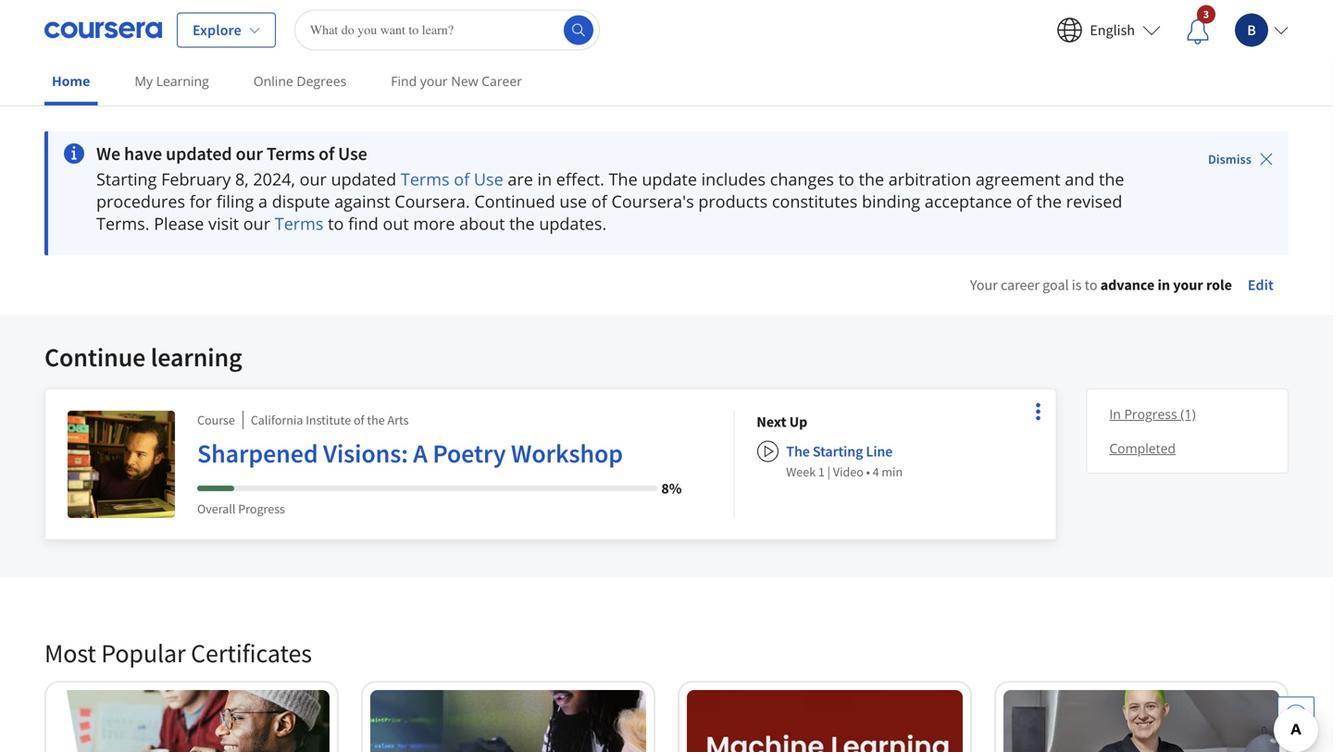 Task type: describe. For each thing, give the bounding box(es) containing it.
to inside are in effect. the update includes changes to the arbitration agreement and the procedures for filing a dispute against coursera. continued use of coursera's products constitutes binding acceptance of the revised terms. please visit our
[[839, 168, 855, 191]]

agreement
[[976, 168, 1061, 191]]

1 vertical spatial to
[[328, 212, 344, 235]]

up
[[789, 413, 808, 431]]

popular
[[101, 637, 186, 670]]

sharpened visions: a poetry workshop image
[[68, 411, 175, 519]]

find your new career
[[391, 72, 522, 90]]

edit button
[[1248, 270, 1274, 300]]

against
[[334, 190, 390, 213]]

completed
[[1110, 440, 1176, 457]]

8,
[[235, 168, 249, 191]]

completed link
[[1102, 431, 1273, 466]]

sharpened visions: a poetry workshop link
[[197, 437, 682, 478]]

are
[[508, 168, 533, 191]]

1
[[818, 464, 825, 481]]

your
[[970, 276, 998, 294]]

my
[[135, 72, 153, 90]]

2 vertical spatial terms
[[275, 212, 324, 235]]

3
[[1203, 7, 1209, 21]]

coursera's
[[612, 190, 694, 213]]

california institute of the arts
[[251, 412, 409, 429]]

we have updated our terms of use
[[96, 142, 367, 165]]

california
[[251, 412, 303, 429]]

video
[[833, 464, 864, 481]]

overall
[[197, 501, 236, 518]]

terms.
[[96, 212, 150, 235]]

the left and
[[1037, 190, 1062, 213]]

(1)
[[1181, 406, 1196, 423]]

week
[[786, 464, 816, 481]]

degrees
[[297, 72, 347, 90]]

starting february 8, 2024, our updated terms of use
[[96, 168, 503, 191]]

|
[[827, 464, 831, 481]]

about
[[459, 212, 505, 235]]

the right and
[[1099, 168, 1125, 191]]

course
[[197, 412, 235, 429]]

visions:
[[323, 437, 408, 470]]

career
[[482, 72, 522, 90]]

terms of use link
[[401, 168, 503, 191]]

the inside are in effect. the update includes changes to the arbitration agreement and the procedures for filing a dispute against coursera. continued use of coursera's products constitutes binding acceptance of the revised terms. please visit our
[[609, 168, 638, 191]]

revised
[[1066, 190, 1123, 213]]

next up
[[757, 413, 808, 431]]

1 horizontal spatial updated
[[331, 168, 396, 191]]

my learning link
[[127, 60, 216, 102]]

information: we have updated our terms of use element
[[96, 142, 1156, 165]]

online
[[253, 72, 293, 90]]

filing
[[216, 190, 254, 213]]

continue
[[44, 341, 146, 374]]

2024,
[[253, 168, 295, 191]]

edit region
[[672, 300, 1274, 455]]

in progress (1)
[[1110, 406, 1196, 423]]

constitutes
[[772, 190, 858, 213]]

explore button
[[177, 12, 276, 48]]

effect.
[[556, 168, 605, 191]]

includes
[[701, 168, 766, 191]]

my learning
[[135, 72, 209, 90]]

the left arbitration
[[859, 168, 884, 191]]

coursera.
[[395, 190, 470, 213]]

your career goal is to advance in your role
[[970, 276, 1232, 294]]

3 button
[[1172, 4, 1224, 56]]

0 horizontal spatial updated
[[166, 142, 232, 165]]

the left arts
[[367, 412, 385, 429]]

coursera image
[[44, 15, 162, 45]]

most
[[44, 637, 96, 670]]

1 vertical spatial your
[[1173, 276, 1203, 294]]

of right institute
[[354, 412, 364, 429]]

the starting line week 1 | video • 4 min
[[786, 443, 903, 481]]

home
[[52, 72, 90, 90]]

sharpened
[[197, 437, 318, 470]]

in progress (1) link
[[1102, 397, 1273, 431]]

1 vertical spatial our
[[300, 168, 327, 191]]

What do you want to learn? text field
[[294, 10, 600, 50]]

workshop
[[511, 437, 623, 470]]

1 vertical spatial terms
[[401, 168, 450, 191]]

goal
[[1043, 276, 1069, 294]]

arts
[[388, 412, 409, 429]]

a
[[413, 437, 428, 470]]

dismiss
[[1208, 151, 1252, 168]]

more option for sharpened visions: a poetry workshop image
[[1025, 399, 1051, 425]]

b button
[[1224, 2, 1289, 58]]

continue learning
[[44, 341, 242, 374]]

use
[[560, 190, 587, 213]]

career
[[1001, 276, 1040, 294]]



Task type: locate. For each thing, give the bounding box(es) containing it.
None search field
[[294, 10, 600, 50]]

starting up |
[[813, 443, 863, 461]]

to right changes
[[839, 168, 855, 191]]

0 vertical spatial progress
[[1124, 406, 1177, 423]]

advance
[[1101, 276, 1155, 294]]

certificates
[[191, 637, 312, 670]]

1 horizontal spatial in
[[1158, 276, 1170, 294]]

your left role
[[1173, 276, 1203, 294]]

progress
[[1124, 406, 1177, 423], [238, 501, 285, 518]]

your inside "link"
[[420, 72, 448, 90]]

acceptance
[[925, 190, 1012, 213]]

1 vertical spatial in
[[1158, 276, 1170, 294]]

1 horizontal spatial to
[[839, 168, 855, 191]]

please
[[154, 212, 204, 235]]

b
[[1247, 21, 1256, 39]]

and
[[1065, 168, 1095, 191]]

progress inside "link"
[[1124, 406, 1177, 423]]

progress for overall
[[238, 501, 285, 518]]

your right find
[[420, 72, 448, 90]]

progress right overall
[[238, 501, 285, 518]]

updated up find
[[331, 168, 396, 191]]

1 vertical spatial the
[[786, 443, 810, 461]]

continued
[[474, 190, 555, 213]]

in
[[538, 168, 552, 191], [1158, 276, 1170, 294]]

our right 2024,
[[300, 168, 327, 191]]

procedures
[[96, 190, 185, 213]]

of up 'about'
[[454, 168, 470, 191]]

1 vertical spatial progress
[[238, 501, 285, 518]]

min
[[882, 464, 903, 481]]

visit
[[208, 212, 239, 235]]

our right visit
[[243, 212, 270, 235]]

use up against
[[338, 142, 367, 165]]

the
[[609, 168, 638, 191], [786, 443, 810, 461]]

0 horizontal spatial progress
[[238, 501, 285, 518]]

find your new career link
[[384, 60, 530, 102]]

1 vertical spatial starting
[[813, 443, 863, 461]]

find
[[391, 72, 417, 90]]

new
[[451, 72, 478, 90]]

dispute
[[272, 190, 330, 213]]

2 vertical spatial our
[[243, 212, 270, 235]]

progress for in
[[1124, 406, 1177, 423]]

starting inside the starting line week 1 | video • 4 min
[[813, 443, 863, 461]]

to left find
[[328, 212, 344, 235]]

0 horizontal spatial use
[[338, 142, 367, 165]]

most popular certificates
[[44, 637, 312, 670]]

4
[[873, 464, 879, 481]]

updated
[[166, 142, 232, 165], [331, 168, 396, 191]]

of up the starting february 8, 2024, our updated terms of use
[[319, 142, 334, 165]]

english
[[1090, 21, 1135, 39]]

our up 8,
[[236, 142, 263, 165]]

our
[[236, 142, 263, 165], [300, 168, 327, 191], [243, 212, 270, 235]]

in right advance
[[1158, 276, 1170, 294]]

in right 'are'
[[538, 168, 552, 191]]

our inside are in effect. the update includes changes to the arbitration agreement and the procedures for filing a dispute against coursera. continued use of coursera's products constitutes binding acceptance of the revised terms. please visit our
[[243, 212, 270, 235]]

the up week
[[786, 443, 810, 461]]

learning
[[156, 72, 209, 90]]

1 horizontal spatial the
[[786, 443, 810, 461]]

changes
[[770, 168, 834, 191]]

we
[[96, 142, 120, 165]]

8%
[[661, 480, 682, 498]]

0 horizontal spatial your
[[420, 72, 448, 90]]

1 vertical spatial updated
[[331, 168, 396, 191]]

find
[[348, 212, 379, 235]]

home link
[[44, 60, 98, 106]]

out
[[383, 212, 409, 235]]

most popular certificates collection element
[[33, 607, 1300, 753]]

we have updated our terms of use element
[[44, 131, 1289, 256]]

have
[[124, 142, 162, 165]]

to right is
[[1085, 276, 1098, 294]]

terms link
[[275, 212, 324, 235]]

terms up the starting february 8, 2024, our updated terms of use
[[267, 142, 315, 165]]

in inside are in effect. the update includes changes to the arbitration agreement and the procedures for filing a dispute against coursera. continued use of coursera's products constitutes binding acceptance of the revised terms. please visit our
[[538, 168, 552, 191]]

progress up completed
[[1124, 406, 1177, 423]]

0 vertical spatial terms
[[267, 142, 315, 165]]

a
[[258, 190, 268, 213]]

starting
[[96, 168, 157, 191], [813, 443, 863, 461]]

terms to find out more about the updates.
[[275, 212, 607, 235]]

updated up february
[[166, 142, 232, 165]]

online degrees
[[253, 72, 347, 90]]

0 vertical spatial use
[[338, 142, 367, 165]]

binding
[[862, 190, 920, 213]]

1 vertical spatial use
[[474, 168, 503, 191]]

are in effect. the update includes changes to the arbitration agreement and the procedures for filing a dispute against coursera. continued use of coursera's products constitutes binding acceptance of the revised terms. please visit our
[[96, 168, 1125, 235]]

the right 'about'
[[509, 212, 535, 235]]

0 vertical spatial to
[[839, 168, 855, 191]]

1 horizontal spatial your
[[1173, 276, 1203, 294]]

poetry
[[433, 437, 506, 470]]

starting down have
[[96, 168, 157, 191]]

2 horizontal spatial to
[[1085, 276, 1098, 294]]

is
[[1072, 276, 1082, 294]]

of right the use
[[591, 190, 607, 213]]

terms
[[267, 142, 315, 165], [401, 168, 450, 191], [275, 212, 324, 235]]

0 vertical spatial in
[[538, 168, 552, 191]]

dismiss button
[[1201, 143, 1281, 176]]

of right acceptance
[[1016, 190, 1032, 213]]

0 horizontal spatial to
[[328, 212, 344, 235]]

terms up more
[[401, 168, 450, 191]]

arbitration
[[889, 168, 972, 191]]

update
[[642, 168, 697, 191]]

0 vertical spatial updated
[[166, 142, 232, 165]]

2 vertical spatial to
[[1085, 276, 1098, 294]]

sharpened visions: a poetry workshop
[[197, 437, 623, 470]]

english button
[[1046, 6, 1172, 54]]

for
[[190, 190, 212, 213]]

institute
[[306, 412, 351, 429]]

0 horizontal spatial in
[[538, 168, 552, 191]]

more
[[413, 212, 455, 235]]

0 horizontal spatial the
[[609, 168, 638, 191]]

to
[[839, 168, 855, 191], [328, 212, 344, 235], [1085, 276, 1098, 294]]

1 horizontal spatial progress
[[1124, 406, 1177, 423]]

february
[[161, 168, 231, 191]]

online degrees link
[[246, 60, 354, 102]]

explore
[[193, 21, 242, 39]]

1 horizontal spatial use
[[474, 168, 503, 191]]

learning
[[151, 341, 242, 374]]

terms right the a
[[275, 212, 324, 235]]

0 vertical spatial starting
[[96, 168, 157, 191]]

0 vertical spatial our
[[236, 142, 263, 165]]

products
[[698, 190, 768, 213]]

the down information: we have updated our terms of use element
[[609, 168, 638, 191]]

of
[[319, 142, 334, 165], [454, 168, 470, 191], [591, 190, 607, 213], [1016, 190, 1032, 213], [354, 412, 364, 429]]

starting inside we have updated our terms of use "element"
[[96, 168, 157, 191]]

updates.
[[539, 212, 607, 235]]

role
[[1206, 276, 1232, 294]]

0 vertical spatial your
[[420, 72, 448, 90]]

in
[[1110, 406, 1121, 423]]

help center image
[[1285, 705, 1307, 727]]

the
[[859, 168, 884, 191], [1099, 168, 1125, 191], [1037, 190, 1062, 213], [509, 212, 535, 235], [367, 412, 385, 429]]

the inside the starting line week 1 | video • 4 min
[[786, 443, 810, 461]]

overall progress
[[197, 501, 285, 518]]

1 horizontal spatial starting
[[813, 443, 863, 461]]

line
[[866, 443, 893, 461]]

use left 'are'
[[474, 168, 503, 191]]

0 vertical spatial the
[[609, 168, 638, 191]]

0 horizontal spatial starting
[[96, 168, 157, 191]]



Task type: vqa. For each thing, say whether or not it's contained in the screenshot.
against
yes



